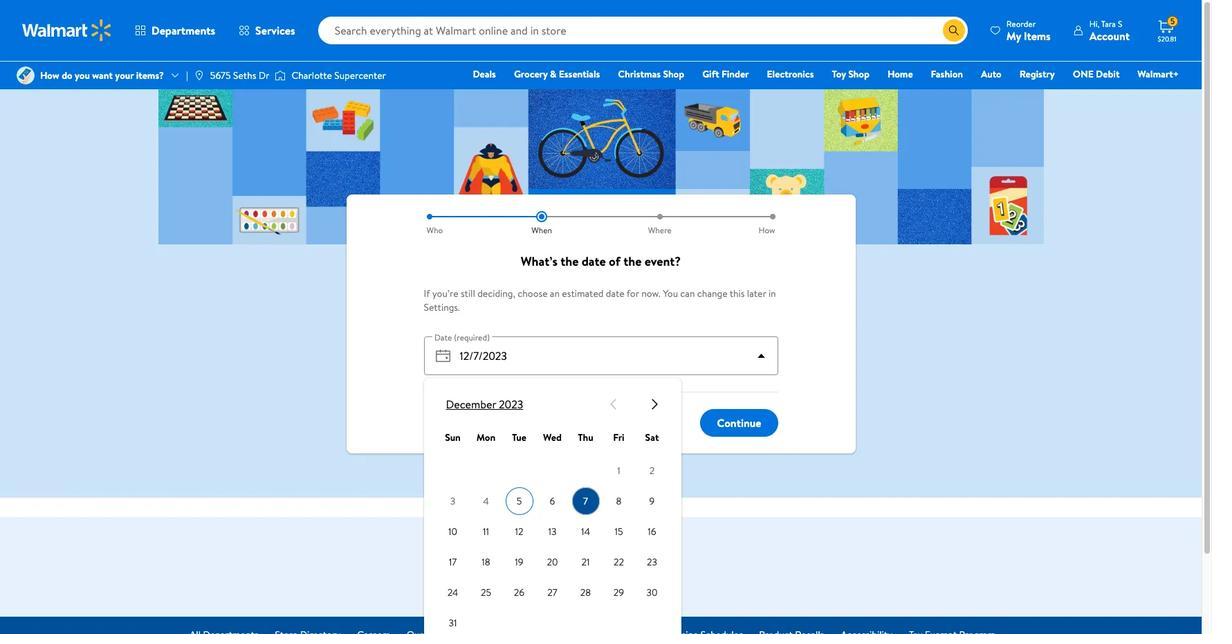 Task type: locate. For each thing, give the bounding box(es) containing it.
5 inside 'button'
[[517, 494, 522, 508]]

you
[[75, 68, 90, 82]]

fashion
[[931, 67, 964, 81]]

how
[[40, 68, 59, 82], [759, 224, 776, 236]]

 image left do
[[17, 66, 35, 84]]

want
[[92, 68, 113, 82]]

when list item
[[483, 211, 601, 236]]

1 horizontal spatial shop
[[849, 67, 870, 81]]

0 horizontal spatial the
[[561, 253, 579, 270]]

you're
[[432, 287, 459, 300]]

13
[[549, 525, 557, 538]]

give
[[567, 573, 588, 588]]

2 button
[[639, 457, 666, 485]]

one debit link
[[1067, 66, 1126, 82]]

 image
[[17, 66, 35, 84], [275, 69, 286, 82]]

$20.81
[[1158, 34, 1177, 44]]

electronics
[[767, 67, 814, 81]]

date
[[582, 253, 606, 270], [606, 287, 625, 300]]

19
[[515, 555, 524, 569]]

 image for charlotte supercenter
[[275, 69, 286, 82]]

0 vertical spatial how
[[40, 68, 59, 82]]

how left do
[[40, 68, 59, 82]]

thu
[[578, 431, 594, 444]]

services button
[[227, 14, 307, 47]]

shop right christmas
[[663, 67, 685, 81]]

28 button
[[572, 579, 600, 606]]

continue button
[[701, 409, 778, 437]]

give feedback
[[567, 573, 636, 588]]

27
[[548, 586, 558, 599]]

items
[[1024, 28, 1051, 43]]

how for how do you want your items?
[[40, 68, 59, 82]]

dr
[[259, 68, 270, 82]]

who list item
[[424, 211, 483, 236]]

5 $20.81
[[1158, 15, 1177, 44]]

who
[[427, 224, 443, 236]]

change
[[698, 287, 728, 300]]

1 shop from the left
[[663, 67, 685, 81]]

grocery & essentials
[[514, 67, 600, 81]]

25
[[481, 586, 491, 599]]

walmart image
[[22, 19, 112, 42]]

december
[[446, 397, 496, 412]]

the right the what's
[[561, 253, 579, 270]]

event?
[[645, 253, 681, 270]]

wed
[[543, 431, 562, 444]]

1 vertical spatial date
[[606, 287, 625, 300]]

(required)
[[454, 331, 490, 343]]

1 vertical spatial 5
[[517, 494, 522, 508]]

7
[[584, 494, 588, 508]]

10
[[449, 525, 458, 538]]

how inside list item
[[759, 224, 776, 236]]

debit
[[1096, 67, 1120, 81]]

services
[[255, 23, 295, 38]]

23 button
[[639, 548, 666, 576]]

date left the of
[[582, 253, 606, 270]]

1 horizontal spatial 5
[[1171, 15, 1175, 27]]

18
[[482, 555, 491, 569]]

0 horizontal spatial how
[[40, 68, 59, 82]]

1 horizontal spatial the
[[624, 253, 642, 270]]

how for how
[[759, 224, 776, 236]]

electronics link
[[761, 66, 821, 82]]

0 horizontal spatial shop
[[663, 67, 685, 81]]

1 horizontal spatial  image
[[275, 69, 286, 82]]

2 shop from the left
[[849, 67, 870, 81]]

5675
[[210, 68, 231, 82]]

1 horizontal spatial how
[[759, 224, 776, 236]]

2
[[650, 464, 655, 478]]

11
[[483, 525, 489, 538]]

my
[[1007, 28, 1022, 43]]

grocery
[[514, 67, 548, 81]]

fri
[[614, 431, 625, 444]]

hi, tara s account
[[1090, 18, 1130, 43]]

toy
[[832, 67, 846, 81]]

5 up $20.81
[[1171, 15, 1175, 27]]

home link
[[882, 66, 920, 82]]

5 up 12
[[517, 494, 522, 508]]

gift finder
[[703, 67, 749, 81]]

settings.
[[424, 300, 460, 314]]

2 the from the left
[[624, 253, 642, 270]]

toy shop link
[[826, 66, 876, 82]]

5 inside the 5 $20.81
[[1171, 15, 1175, 27]]

can
[[681, 287, 695, 300]]

continue
[[717, 415, 762, 430]]

8 button
[[605, 487, 633, 515]]

date left for
[[606, 287, 625, 300]]

17 button
[[439, 548, 467, 576]]

shop
[[663, 67, 685, 81], [849, 67, 870, 81]]

list containing who
[[424, 211, 778, 236]]

27 button
[[539, 579, 567, 606]]

sat
[[646, 431, 659, 444]]

3
[[450, 494, 456, 508]]

the
[[561, 253, 579, 270], [624, 253, 642, 270]]

1 vertical spatial how
[[759, 224, 776, 236]]

0 vertical spatial date
[[582, 253, 606, 270]]

list
[[424, 211, 778, 236]]

mon
[[477, 431, 496, 444]]

in
[[769, 287, 776, 300]]

15
[[615, 525, 623, 538]]

auto link
[[975, 66, 1008, 82]]

31
[[449, 616, 457, 630]]

24
[[448, 586, 458, 599]]

9 button
[[639, 487, 666, 515]]

choose
[[518, 287, 548, 300]]

december 2023 button
[[446, 397, 523, 412]]

shop right toy
[[849, 67, 870, 81]]

10 button
[[439, 518, 467, 545]]

0 horizontal spatial  image
[[17, 66, 35, 84]]

walmart+
[[1138, 67, 1179, 81]]

date inside if you're still deciding, choose an estimated date for now. you can change this later in settings.
[[606, 287, 625, 300]]

Walmart Site-Wide search field
[[318, 17, 968, 44]]

0 horizontal spatial 5
[[517, 494, 522, 508]]

0 vertical spatial 5
[[1171, 15, 1175, 27]]

 image right 'dr'
[[275, 69, 286, 82]]

16 button
[[639, 518, 666, 545]]

the right the of
[[624, 253, 642, 270]]

how up in
[[759, 224, 776, 236]]

toy shop
[[832, 67, 870, 81]]

if you're still deciding, choose an estimated date for now. you can change this later in settings.
[[424, 287, 776, 314]]

 image
[[194, 70, 205, 81]]



Task type: vqa. For each thing, say whether or not it's contained in the screenshot.
Hi, Tara S Account
yes



Task type: describe. For each thing, give the bounding box(es) containing it.
19 button
[[506, 548, 533, 576]]

3 button
[[439, 487, 467, 515]]

next month image
[[647, 396, 663, 413]]

seths
[[233, 68, 256, 82]]

1 the from the left
[[561, 253, 579, 270]]

collapse date picker image
[[753, 347, 770, 364]]

shop for christmas shop
[[663, 67, 685, 81]]

28
[[581, 586, 591, 599]]

21 button
[[572, 548, 600, 576]]

14
[[581, 525, 590, 538]]

29 button
[[605, 579, 633, 606]]

Search search field
[[318, 17, 968, 44]]

date (required)
[[434, 331, 490, 343]]

how do you want your items?
[[40, 68, 164, 82]]

items?
[[136, 68, 164, 82]]

search icon image
[[949, 25, 960, 36]]

charlotte
[[292, 68, 332, 82]]

what's the date of the event?
[[521, 253, 681, 270]]

12
[[515, 525, 524, 538]]

4
[[483, 494, 489, 508]]

estimated
[[562, 287, 604, 300]]

this
[[730, 287, 745, 300]]

finder
[[722, 67, 749, 81]]

departments button
[[123, 14, 227, 47]]

20
[[547, 555, 558, 569]]

16
[[648, 525, 657, 538]]

registry link
[[1014, 66, 1062, 82]]

sun
[[445, 431, 461, 444]]

an
[[550, 287, 560, 300]]

29
[[614, 586, 624, 599]]

14 button
[[572, 518, 600, 545]]

previous month image
[[605, 396, 622, 413]]

Date (required) text field
[[454, 336, 751, 375]]

|
[[186, 68, 188, 82]]

&
[[550, 67, 557, 81]]

departments
[[152, 23, 215, 38]]

s
[[1118, 18, 1123, 29]]

shop for toy shop
[[849, 67, 870, 81]]

christmas shop
[[618, 67, 685, 81]]

tara
[[1102, 18, 1117, 29]]

registry
[[1020, 67, 1055, 81]]

account
[[1090, 28, 1130, 43]]

8
[[616, 494, 622, 508]]

when
[[532, 224, 552, 236]]

reorder
[[1007, 18, 1036, 29]]

 image for how do you want your items?
[[17, 66, 35, 84]]

tue
[[512, 431, 527, 444]]

where list item
[[601, 211, 719, 236]]

deals link
[[467, 66, 502, 82]]

gift
[[703, 67, 720, 81]]

reorder my items
[[1007, 18, 1051, 43]]

6 button
[[539, 487, 567, 515]]

5 button
[[506, 487, 533, 515]]

fashion link
[[925, 66, 970, 82]]

17
[[449, 555, 457, 569]]

one
[[1073, 67, 1094, 81]]

20 button
[[539, 548, 567, 576]]

5 for 5
[[517, 494, 522, 508]]

25 button
[[472, 579, 500, 606]]

26 button
[[506, 579, 533, 606]]

still
[[461, 287, 475, 300]]

gift finder link
[[696, 66, 756, 82]]

one debit
[[1073, 67, 1120, 81]]

24 button
[[439, 579, 467, 606]]

supercenter
[[335, 68, 386, 82]]

13 button
[[539, 518, 567, 545]]

give feedback button
[[550, 567, 652, 595]]

now.
[[642, 287, 661, 300]]

9
[[650, 494, 655, 508]]

do
[[62, 68, 72, 82]]

later
[[747, 287, 767, 300]]

4 button
[[472, 487, 500, 515]]

hi,
[[1090, 18, 1100, 29]]

5675 seths dr
[[210, 68, 270, 82]]

15 button
[[605, 518, 633, 545]]

of
[[609, 253, 621, 270]]

walmart+ link
[[1132, 66, 1186, 82]]

11 button
[[472, 518, 500, 545]]

5 for 5 $20.81
[[1171, 15, 1175, 27]]

22 button
[[605, 548, 633, 576]]

how list item
[[719, 211, 778, 236]]

charlotte supercenter
[[292, 68, 386, 82]]

deals
[[473, 67, 496, 81]]

18 button
[[472, 548, 500, 576]]

feedback
[[591, 573, 636, 588]]

1 button
[[605, 457, 633, 485]]



